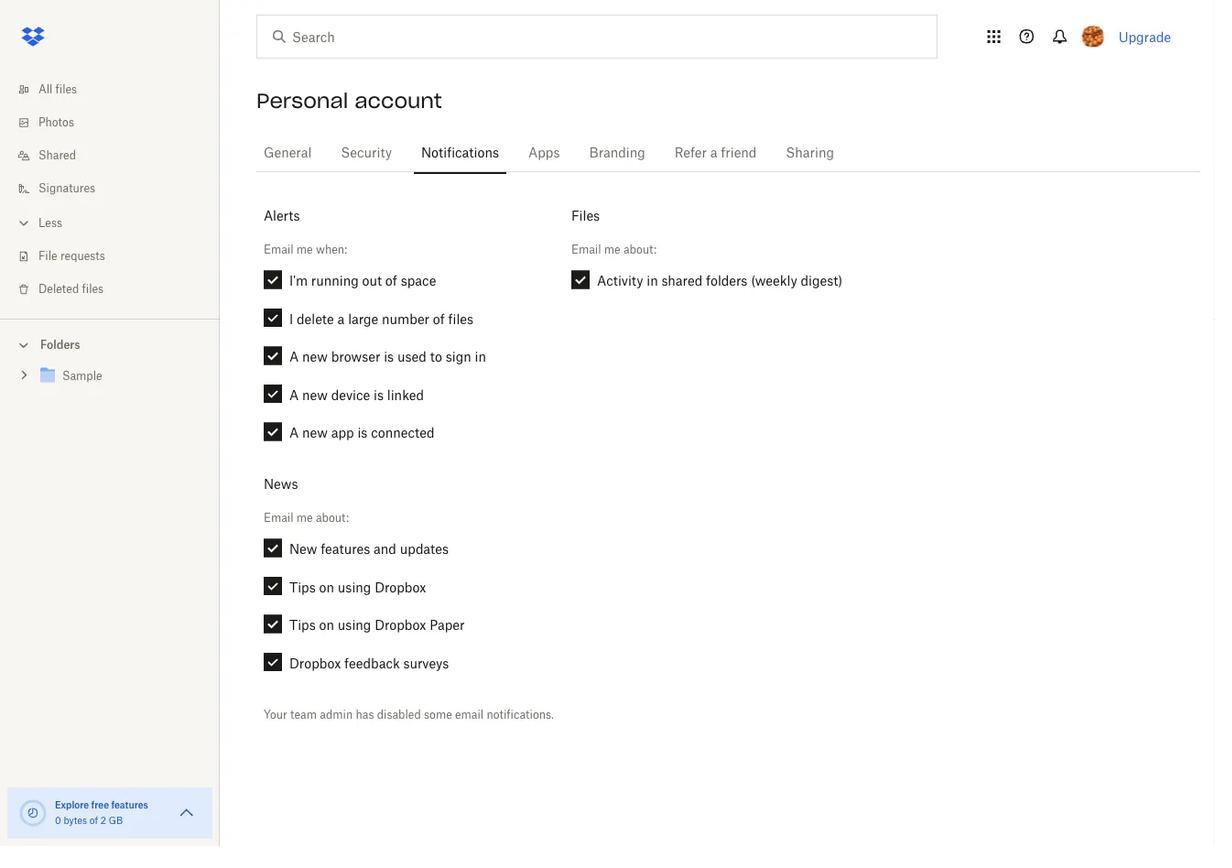 Task type: locate. For each thing, give the bounding box(es) containing it.
0 vertical spatial using
[[338, 579, 371, 595]]

of left 2
[[90, 817, 98, 826]]

on down tips on using dropbox
[[319, 617, 334, 633]]

2 a from the top
[[289, 387, 299, 402]]

email me about : for files
[[571, 242, 657, 256]]

is for connected
[[357, 425, 368, 440]]

email down alerts
[[264, 242, 293, 256]]

a down i
[[289, 349, 299, 364]]

of inside explore free features 0 bytes of 2 gb
[[90, 817, 98, 826]]

1 vertical spatial files
[[82, 284, 104, 295]]

file requests link
[[15, 240, 220, 273]]

tips
[[289, 579, 316, 595], [289, 617, 316, 633]]

new down delete
[[302, 349, 328, 364]]

3 a from the top
[[289, 425, 299, 440]]

2 new from the top
[[302, 387, 328, 402]]

files for deleted files
[[82, 284, 104, 295]]

in left shared
[[647, 273, 658, 289]]

tips for tips on using dropbox
[[289, 579, 316, 595]]

a left device
[[289, 387, 299, 402]]

1 horizontal spatial a
[[710, 146, 717, 159]]

0 vertical spatial is
[[384, 349, 394, 364]]

tips down new on the left bottom of page
[[289, 579, 316, 595]]

me left when
[[296, 242, 313, 256]]

files up sign
[[448, 311, 473, 327]]

: up the activity in shared folders (weekly digest)
[[654, 242, 657, 256]]

news group
[[256, 539, 549, 691]]

1 horizontal spatial email me about :
[[571, 242, 657, 256]]

1 on from the top
[[319, 579, 334, 595]]

files right all
[[55, 84, 77, 95]]

dropbox up surveys
[[375, 617, 426, 633]]

email
[[264, 242, 293, 256], [571, 242, 601, 256], [264, 510, 293, 524]]

account menu image
[[1082, 26, 1104, 48]]

personal account
[[256, 88, 442, 114]]

deleted files link
[[15, 273, 220, 306]]

browser
[[331, 349, 380, 364]]

0 vertical spatial features
[[321, 541, 370, 557]]

using
[[338, 579, 371, 595], [338, 617, 371, 633]]

2 vertical spatial is
[[357, 425, 368, 440]]

: for files
[[654, 242, 657, 256]]

is
[[384, 349, 394, 364], [374, 387, 384, 402], [357, 425, 368, 440]]

notifications tab
[[414, 131, 506, 175]]

email me about : up new on the left bottom of page
[[264, 510, 349, 524]]

2 vertical spatial of
[[90, 817, 98, 826]]

0 horizontal spatial email me about :
[[264, 510, 349, 524]]

new features and updates
[[289, 541, 449, 557]]

1 new from the top
[[302, 349, 328, 364]]

folders
[[706, 273, 747, 289]]

connected
[[371, 425, 434, 440]]

0 vertical spatial in
[[647, 273, 658, 289]]

1 vertical spatial in
[[475, 349, 486, 364]]

dropbox
[[375, 579, 426, 595], [375, 617, 426, 633], [289, 655, 341, 671]]

i'm running out of space
[[289, 273, 436, 289]]

0 horizontal spatial in
[[475, 349, 486, 364]]

2 vertical spatial a
[[289, 425, 299, 440]]

i'm
[[289, 273, 308, 289]]

a left app
[[289, 425, 299, 440]]

is right app
[[357, 425, 368, 440]]

a new device is linked
[[289, 387, 424, 402]]

about
[[623, 242, 654, 256], [316, 510, 346, 524]]

features
[[321, 541, 370, 557], [111, 799, 148, 810]]

email for files
[[571, 242, 601, 256]]

refer a friend
[[675, 146, 757, 159]]

using for tips on using dropbox paper
[[338, 617, 371, 633]]

1 vertical spatial on
[[319, 617, 334, 633]]

1 vertical spatial email me about :
[[264, 510, 349, 524]]

upgrade
[[1119, 29, 1171, 44]]

new for device
[[302, 387, 328, 402]]

: for news
[[346, 510, 349, 524]]

linked
[[387, 387, 424, 402]]

about up activity
[[623, 242, 654, 256]]

email me about :
[[571, 242, 657, 256], [264, 510, 349, 524]]

less
[[38, 218, 62, 229]]

new left app
[[302, 425, 328, 440]]

folders
[[40, 338, 80, 352]]

2 vertical spatial new
[[302, 425, 328, 440]]

on down new features and updates at the left bottom of the page
[[319, 579, 334, 595]]

: up running
[[344, 242, 347, 256]]

a
[[289, 349, 299, 364], [289, 387, 299, 402], [289, 425, 299, 440]]

of right number at the top left of page
[[433, 311, 445, 327]]

sample link
[[37, 364, 205, 389]]

a for a new device is linked
[[289, 387, 299, 402]]

a right refer
[[710, 146, 717, 159]]

to
[[430, 349, 442, 364]]

a left large in the top left of the page
[[337, 311, 345, 327]]

dropbox up team
[[289, 655, 341, 671]]

1 vertical spatial about
[[316, 510, 346, 524]]

paper
[[430, 617, 465, 633]]

: up new features and updates at the left bottom of the page
[[346, 510, 349, 524]]

a
[[710, 146, 717, 159], [337, 311, 345, 327]]

files right deleted
[[82, 284, 104, 295]]

alerts group
[[256, 271, 549, 461]]

1 horizontal spatial files
[[82, 284, 104, 295]]

features left and
[[321, 541, 370, 557]]

features inside explore free features 0 bytes of 2 gb
[[111, 799, 148, 810]]

2 on from the top
[[319, 617, 334, 633]]

is for used
[[384, 349, 394, 364]]

dropbox image
[[15, 18, 51, 55]]

0 horizontal spatial of
[[90, 817, 98, 826]]

0 vertical spatial tips
[[289, 579, 316, 595]]

me for files
[[604, 242, 620, 256]]

app
[[331, 425, 354, 440]]

alerts
[[264, 207, 300, 223]]

about up new on the left bottom of page
[[316, 510, 346, 524]]

1 horizontal spatial about
[[623, 242, 654, 256]]

tab list
[[256, 128, 1200, 175]]

security tab
[[334, 131, 399, 175]]

sign
[[446, 349, 471, 364]]

1 vertical spatial is
[[374, 387, 384, 402]]

2 tips from the top
[[289, 617, 316, 633]]

1 horizontal spatial in
[[647, 273, 658, 289]]

1 horizontal spatial features
[[321, 541, 370, 557]]

tab list containing general
[[256, 128, 1200, 175]]

email for alerts
[[264, 242, 293, 256]]

2 vertical spatial files
[[448, 311, 473, 327]]

0 vertical spatial on
[[319, 579, 334, 595]]

2
[[101, 817, 106, 826]]

folders button
[[0, 331, 220, 358]]

is for linked
[[374, 387, 384, 402]]

using down new features and updates at the left bottom of the page
[[338, 579, 371, 595]]

0 vertical spatial a
[[710, 146, 717, 159]]

new left device
[[302, 387, 328, 402]]

0 horizontal spatial a
[[337, 311, 345, 327]]

your
[[264, 708, 287, 722]]

tips on using dropbox
[[289, 579, 426, 595]]

your team admin has disabled some email notifications.
[[264, 708, 554, 722]]

some
[[424, 708, 452, 722]]

email down files
[[571, 242, 601, 256]]

using down tips on using dropbox
[[338, 617, 371, 633]]

0 vertical spatial of
[[385, 273, 397, 289]]

1 vertical spatial a
[[337, 311, 345, 327]]

requests
[[60, 251, 105, 262]]

email down news
[[264, 510, 293, 524]]

deleted files
[[38, 284, 104, 295]]

in right sign
[[475, 349, 486, 364]]

1 tips from the top
[[289, 579, 316, 595]]

feedback
[[344, 655, 400, 671]]

3 new from the top
[[302, 425, 328, 440]]

2 using from the top
[[338, 617, 371, 633]]

files
[[55, 84, 77, 95], [82, 284, 104, 295], [448, 311, 473, 327]]

photos link
[[15, 106, 220, 139]]

1 vertical spatial of
[[433, 311, 445, 327]]

tips on using dropbox paper
[[289, 617, 465, 633]]

0 vertical spatial a
[[289, 349, 299, 364]]

of right out
[[385, 273, 397, 289]]

1 vertical spatial a
[[289, 387, 299, 402]]

0 vertical spatial new
[[302, 349, 328, 364]]

email me about : up activity
[[571, 242, 657, 256]]

1 vertical spatial features
[[111, 799, 148, 810]]

i delete a large number of files
[[289, 311, 473, 327]]

0 horizontal spatial about
[[316, 510, 346, 524]]

1 vertical spatial new
[[302, 387, 328, 402]]

1 vertical spatial using
[[338, 617, 371, 633]]

features up gb
[[111, 799, 148, 810]]

new for browser
[[302, 349, 328, 364]]

new
[[302, 349, 328, 364], [302, 387, 328, 402], [302, 425, 328, 440]]

me for alerts
[[296, 242, 313, 256]]

me up new on the left bottom of page
[[296, 510, 313, 524]]

0 vertical spatial dropbox
[[375, 579, 426, 595]]

sample
[[62, 371, 102, 382]]

me up activity
[[604, 242, 620, 256]]

shared
[[38, 150, 76, 161]]

dropbox down and
[[375, 579, 426, 595]]

me
[[296, 242, 313, 256], [604, 242, 620, 256], [296, 510, 313, 524]]

1 a from the top
[[289, 349, 299, 364]]

2 horizontal spatial of
[[433, 311, 445, 327]]

on
[[319, 579, 334, 595], [319, 617, 334, 633]]

sharing tab
[[779, 131, 841, 175]]

0 horizontal spatial files
[[55, 84, 77, 95]]

1 vertical spatial tips
[[289, 617, 316, 633]]

:
[[344, 242, 347, 256], [654, 242, 657, 256], [346, 510, 349, 524]]

2 horizontal spatial files
[[448, 311, 473, 327]]

updates
[[400, 541, 449, 557]]

tips down tips on using dropbox
[[289, 617, 316, 633]]

0 horizontal spatial features
[[111, 799, 148, 810]]

gb
[[109, 817, 123, 826]]

0 vertical spatial files
[[55, 84, 77, 95]]

1 using from the top
[[338, 579, 371, 595]]

0 vertical spatial email me about :
[[571, 242, 657, 256]]

0 vertical spatial about
[[623, 242, 654, 256]]

number
[[382, 311, 429, 327]]

list
[[0, 62, 220, 319]]

of
[[385, 273, 397, 289], [433, 311, 445, 327], [90, 817, 98, 826]]

activity in shared folders (weekly digest)
[[597, 273, 843, 289]]

me for news
[[296, 510, 313, 524]]

a new app is connected
[[289, 425, 434, 440]]

1 vertical spatial dropbox
[[375, 617, 426, 633]]

: for alerts
[[344, 242, 347, 256]]

is left used at the left of page
[[384, 349, 394, 364]]

is left linked on the top of page
[[374, 387, 384, 402]]

2 vertical spatial dropbox
[[289, 655, 341, 671]]



Task type: describe. For each thing, give the bounding box(es) containing it.
a new browser is used to sign in
[[289, 349, 486, 364]]

dropbox feedback surveys
[[289, 655, 449, 671]]

about for news
[[316, 510, 346, 524]]

i
[[289, 311, 293, 327]]

of for a
[[433, 311, 445, 327]]

(weekly
[[751, 273, 797, 289]]

all files link
[[15, 73, 220, 106]]

all
[[38, 84, 52, 95]]

email me about : for news
[[264, 510, 349, 524]]

1 horizontal spatial of
[[385, 273, 397, 289]]

security
[[341, 146, 392, 159]]

on for tips on using dropbox paper
[[319, 617, 334, 633]]

digest)
[[801, 273, 843, 289]]

Search text field
[[292, 27, 899, 47]]

notifications
[[421, 146, 499, 159]]

team
[[290, 708, 317, 722]]

file requests
[[38, 251, 105, 262]]

branding
[[589, 146, 645, 159]]

signatures link
[[15, 172, 220, 205]]

branding tab
[[582, 131, 653, 175]]

has
[[356, 708, 374, 722]]

explore
[[55, 799, 89, 810]]

files inside alerts group
[[448, 311, 473, 327]]

new
[[289, 541, 317, 557]]

about for files
[[623, 242, 654, 256]]

news
[[264, 476, 298, 491]]

out
[[362, 273, 382, 289]]

features inside the news group
[[321, 541, 370, 557]]

a for a new browser is used to sign in
[[289, 349, 299, 364]]

files for all files
[[55, 84, 77, 95]]

tips for tips on using dropbox paper
[[289, 617, 316, 633]]

admin
[[320, 708, 353, 722]]

in inside alerts group
[[475, 349, 486, 364]]

quota usage element
[[18, 798, 48, 828]]

device
[[331, 387, 370, 402]]

bytes
[[64, 817, 87, 826]]

friend
[[721, 146, 757, 159]]

upgrade link
[[1119, 29, 1171, 44]]

running
[[311, 273, 359, 289]]

email me when :
[[264, 242, 347, 256]]

disabled
[[377, 708, 421, 722]]

file
[[38, 251, 57, 262]]

less image
[[15, 214, 33, 232]]

when
[[316, 242, 344, 256]]

deleted
[[38, 284, 79, 295]]

shared link
[[15, 139, 220, 172]]

and
[[374, 541, 396, 557]]

activity
[[597, 273, 643, 289]]

photos
[[38, 117, 74, 128]]

using for tips on using dropbox
[[338, 579, 371, 595]]

email for news
[[264, 510, 293, 524]]

new for app
[[302, 425, 328, 440]]

on for tips on using dropbox
[[319, 579, 334, 595]]

apps tab
[[521, 131, 567, 175]]

all files
[[38, 84, 77, 95]]

space
[[401, 273, 436, 289]]

a inside alerts group
[[337, 311, 345, 327]]

apps
[[528, 146, 560, 159]]

general
[[264, 146, 312, 159]]

large
[[348, 311, 378, 327]]

of for features
[[90, 817, 98, 826]]

used
[[397, 349, 427, 364]]

explore free features 0 bytes of 2 gb
[[55, 799, 148, 826]]

shared
[[661, 273, 703, 289]]

personal
[[256, 88, 348, 114]]

dropbox for tips on using dropbox paper
[[375, 617, 426, 633]]

surveys
[[403, 655, 449, 671]]

sharing
[[786, 146, 834, 159]]

delete
[[297, 311, 334, 327]]

a for a new app is connected
[[289, 425, 299, 440]]

email
[[455, 708, 484, 722]]

free
[[91, 799, 109, 810]]

account
[[355, 88, 442, 114]]

refer a friend tab
[[667, 131, 764, 175]]

signatures
[[38, 183, 95, 194]]

files
[[571, 207, 600, 223]]

list containing all files
[[0, 62, 220, 319]]

dropbox for tips on using dropbox
[[375, 579, 426, 595]]

0
[[55, 817, 61, 826]]

a inside the refer a friend tab
[[710, 146, 717, 159]]

notifications.
[[487, 708, 554, 722]]

general tab
[[256, 131, 319, 175]]

refer
[[675, 146, 707, 159]]



Task type: vqa. For each thing, say whether or not it's contained in the screenshot.
General
yes



